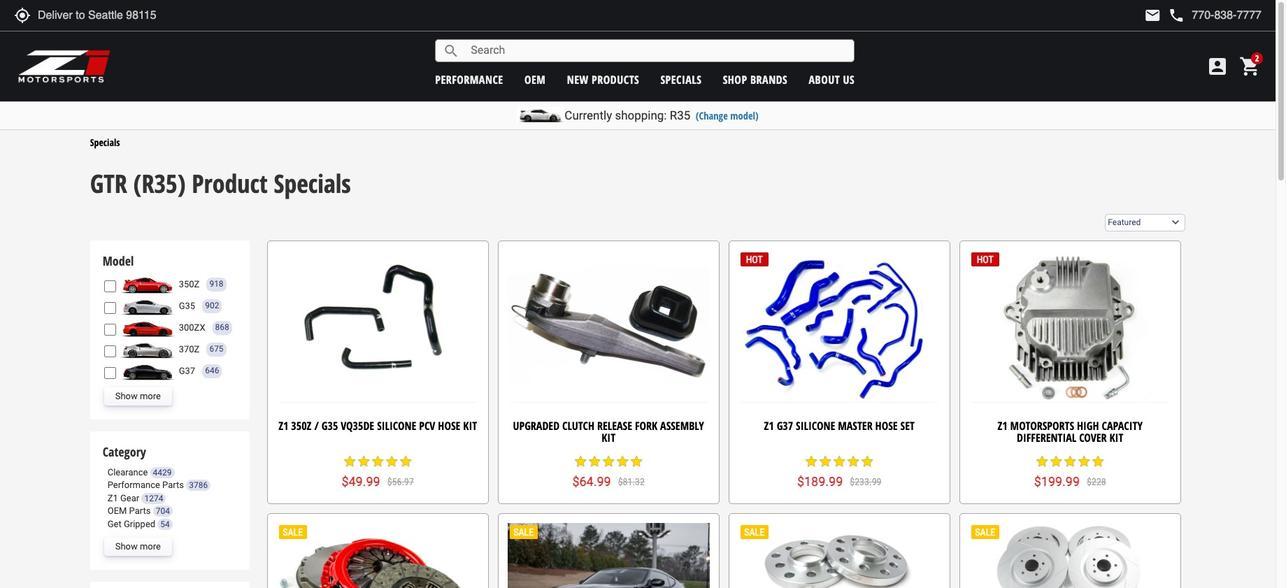 Task type: locate. For each thing, give the bounding box(es) containing it.
g35 up '300zx'
[[179, 301, 195, 311]]

0 vertical spatial oem
[[524, 72, 546, 87]]

master
[[838, 418, 873, 433]]

nissan 350z z33 2003 2004 2005 2006 2007 2008 2009 vq35de 3.5l revup rev up vq35hr nismo z1 motorsports image
[[119, 276, 175, 294]]

mail phone
[[1144, 7, 1185, 24]]

show more button down infiniti g37 coupe sedan convertible v36 cv36 hv36 skyline 2008 2009 2010 2011 2012 2013 3.7l vq37vhr z1 motorsports image
[[104, 387, 172, 406]]

g35 right '/'
[[322, 418, 338, 433]]

cover
[[1079, 430, 1107, 446]]

15 star from the left
[[860, 455, 874, 469]]

show more down gripped
[[115, 541, 161, 552]]

1 star from the left
[[343, 455, 357, 469]]

1 horizontal spatial g35
[[322, 418, 338, 433]]

infiniti g37 coupe sedan convertible v36 cv36 hv36 skyline 2008 2009 2010 2011 2012 2013 3.7l vq37vhr z1 motorsports image
[[119, 362, 175, 380]]

1 horizontal spatial silicone
[[796, 418, 835, 433]]

1 show from the top
[[115, 391, 138, 401]]

1 show more button from the top
[[104, 387, 172, 406]]

oem left new
[[524, 72, 546, 87]]

show more for category
[[115, 541, 161, 552]]

kit right cover
[[1110, 430, 1123, 446]]

(change
[[696, 109, 728, 122]]

1 hose from the left
[[438, 418, 460, 433]]

oem
[[524, 72, 546, 87], [107, 506, 127, 516]]

kit inside z1 motorsports high capacity differential cover kit
[[1110, 430, 1123, 446]]

silicone left master
[[796, 418, 835, 433]]

$64.99
[[572, 474, 611, 489]]

pcv
[[419, 418, 435, 433]]

kit right pcv
[[463, 418, 477, 433]]

5 star from the left
[[399, 455, 413, 469]]

4429
[[153, 468, 172, 477]]

phone link
[[1168, 7, 1262, 24]]

kit
[[463, 418, 477, 433], [602, 430, 616, 446], [1110, 430, 1123, 446]]

2 silicone from the left
[[796, 418, 835, 433]]

1 horizontal spatial hose
[[875, 418, 898, 433]]

1 vertical spatial show more
[[115, 541, 161, 552]]

differential
[[1017, 430, 1077, 446]]

0 vertical spatial 350z
[[179, 279, 200, 289]]

more down gripped
[[140, 541, 161, 552]]

1 vertical spatial more
[[140, 541, 161, 552]]

show more button for model
[[104, 387, 172, 406]]

gear
[[120, 493, 139, 503]]

show more button down gripped
[[104, 538, 172, 556]]

0 horizontal spatial specials
[[90, 136, 120, 149]]

show down infiniti g37 coupe sedan convertible v36 cv36 hv36 skyline 2008 2009 2010 2011 2012 2013 3.7l vq37vhr z1 motorsports image
[[115, 391, 138, 401]]

clutch
[[562, 418, 594, 433]]

g37
[[179, 366, 195, 376], [777, 418, 793, 433]]

2 horizontal spatial kit
[[1110, 430, 1123, 446]]

2 star from the left
[[357, 455, 371, 469]]

z1 inside z1 motorsports high capacity differential cover kit
[[998, 418, 1008, 433]]

g35
[[179, 301, 195, 311], [322, 418, 338, 433]]

0 horizontal spatial silicone
[[377, 418, 416, 433]]

products
[[592, 72, 639, 87]]

370z
[[179, 344, 200, 354]]

300zx
[[179, 322, 205, 333]]

silicone
[[377, 418, 416, 433], [796, 418, 835, 433]]

0 vertical spatial specials
[[90, 136, 120, 149]]

category
[[103, 443, 146, 460]]

1 vertical spatial show more button
[[104, 538, 172, 556]]

0 vertical spatial more
[[140, 391, 161, 401]]

performance link
[[435, 72, 503, 87]]

account_box link
[[1203, 55, 1232, 78]]

None checkbox
[[104, 280, 116, 292], [104, 323, 116, 335], [104, 367, 116, 379], [104, 280, 116, 292], [104, 323, 116, 335], [104, 367, 116, 379]]

z1 350z / g35 vq35de silicone pcv hose kit
[[278, 418, 477, 433]]

specials link
[[90, 136, 120, 149]]

$228
[[1087, 476, 1106, 487]]

0 horizontal spatial parts
[[129, 506, 151, 516]]

1 horizontal spatial kit
[[602, 430, 616, 446]]

hose left set
[[875, 418, 898, 433]]

None checkbox
[[104, 302, 116, 314], [104, 345, 116, 357], [104, 302, 116, 314], [104, 345, 116, 357]]

1 horizontal spatial parts
[[162, 480, 184, 490]]

brands
[[750, 72, 788, 87]]

parts
[[162, 480, 184, 490], [129, 506, 151, 516]]

1 vertical spatial 350z
[[291, 418, 312, 433]]

mail link
[[1144, 7, 1161, 24]]

4 star from the left
[[385, 455, 399, 469]]

3 star from the left
[[371, 455, 385, 469]]

2 more from the top
[[140, 541, 161, 552]]

$49.99
[[342, 474, 380, 489]]

0 vertical spatial show more button
[[104, 387, 172, 406]]

performance
[[435, 72, 503, 87]]

20 star from the left
[[1091, 455, 1105, 469]]

gripped
[[124, 519, 155, 529]]

2 show more from the top
[[115, 541, 161, 552]]

646
[[205, 366, 219, 376]]

704
[[156, 507, 170, 516]]

star star star star star $64.99 $81.32
[[572, 455, 645, 489]]

oem up get
[[107, 506, 127, 516]]

0 vertical spatial g35
[[179, 301, 195, 311]]

hose right pcv
[[438, 418, 460, 433]]

0 vertical spatial show more
[[115, 391, 161, 401]]

0 horizontal spatial 350z
[[179, 279, 200, 289]]

1 show more from the top
[[115, 391, 161, 401]]

clearance
[[107, 467, 148, 477]]

kit right clutch at the left bottom of the page
[[602, 430, 616, 446]]

10 star from the left
[[630, 455, 644, 469]]

parts up gripped
[[129, 506, 151, 516]]

silicone left pcv
[[377, 418, 416, 433]]

350z left 918
[[179, 279, 200, 289]]

3786
[[189, 481, 208, 490]]

shop brands
[[723, 72, 788, 87]]

hose
[[438, 418, 460, 433], [875, 418, 898, 433]]

z1 inside category clearance 4429 performance parts 3786 z1 gear 1274 oem parts 704 get gripped 54
[[107, 493, 118, 503]]

more
[[140, 391, 161, 401], [140, 541, 161, 552]]

2 show more button from the top
[[104, 538, 172, 556]]

11 star from the left
[[804, 455, 818, 469]]

get
[[107, 519, 121, 529]]

1 vertical spatial specials
[[274, 166, 351, 201]]

specials
[[90, 136, 120, 149], [274, 166, 351, 201]]

9 star from the left
[[616, 455, 630, 469]]

1 horizontal spatial specials
[[274, 166, 351, 201]]

show more down infiniti g37 coupe sedan convertible v36 cv36 hv36 skyline 2008 2009 2010 2011 2012 2013 3.7l vq37vhr z1 motorsports image
[[115, 391, 161, 401]]

1 vertical spatial parts
[[129, 506, 151, 516]]

19 star from the left
[[1077, 455, 1091, 469]]

show down get
[[115, 541, 138, 552]]

0 vertical spatial g37
[[179, 366, 195, 376]]

1 vertical spatial oem
[[107, 506, 127, 516]]

0 horizontal spatial g35
[[179, 301, 195, 311]]

1 vertical spatial show
[[115, 541, 138, 552]]

my_location
[[14, 7, 31, 24]]

parts down 4429
[[162, 480, 184, 490]]

0 horizontal spatial hose
[[438, 418, 460, 433]]

currently shopping: r35 (change model)
[[565, 108, 759, 122]]

star star star star star $49.99 $56.97
[[342, 455, 414, 489]]

/
[[314, 418, 319, 433]]

show
[[115, 391, 138, 401], [115, 541, 138, 552]]

1 horizontal spatial oem
[[524, 72, 546, 87]]

more down infiniti g37 coupe sedan convertible v36 cv36 hv36 skyline 2008 2009 2010 2011 2012 2013 3.7l vq37vhr z1 motorsports image
[[140, 391, 161, 401]]

0 horizontal spatial kit
[[463, 418, 477, 433]]

shop
[[723, 72, 747, 87]]

0 horizontal spatial oem
[[107, 506, 127, 516]]

2 show from the top
[[115, 541, 138, 552]]

0 vertical spatial show
[[115, 391, 138, 401]]

show more
[[115, 391, 161, 401], [115, 541, 161, 552]]

z1
[[278, 418, 288, 433], [764, 418, 774, 433], [998, 418, 1008, 433], [107, 493, 118, 503]]

show more button
[[104, 387, 172, 406], [104, 538, 172, 556]]

1 more from the top
[[140, 391, 161, 401]]

12 star from the left
[[818, 455, 832, 469]]

350z left '/'
[[291, 418, 312, 433]]

infiniti g35 coupe sedan v35 v36 skyline 2003 2004 2005 2006 2007 2008 3.5l vq35de revup rev up vq35hr z1 motorsports image
[[119, 297, 175, 315]]

1 vertical spatial g37
[[777, 418, 793, 433]]



Task type: vqa. For each thing, say whether or not it's contained in the screenshot.
Z1 G37 Silicone Master Hose Set
yes



Task type: describe. For each thing, give the bounding box(es) containing it.
more for model
[[140, 391, 161, 401]]

new products
[[567, 72, 639, 87]]

675
[[209, 344, 224, 354]]

about us link
[[809, 72, 855, 87]]

17 star from the left
[[1049, 455, 1063, 469]]

(r35)
[[133, 166, 186, 201]]

currently
[[565, 108, 612, 122]]

$233.99
[[850, 476, 882, 487]]

54
[[160, 520, 170, 529]]

18 star from the left
[[1063, 455, 1077, 469]]

z1 motorsports logo image
[[17, 49, 112, 84]]

Search search field
[[460, 40, 854, 61]]

show more for model
[[115, 391, 161, 401]]

capacity
[[1102, 418, 1143, 433]]

new products link
[[567, 72, 639, 87]]

z1 motorsports high capacity differential cover kit
[[998, 418, 1143, 446]]

new
[[567, 72, 589, 87]]

oem link
[[524, 72, 546, 87]]

z1 for z1 g37 silicone master hose set
[[764, 418, 774, 433]]

star star star star star $189.99 $233.99
[[797, 455, 882, 489]]

upgraded clutch release fork assembly kit
[[513, 418, 704, 446]]

set
[[900, 418, 915, 433]]

7 star from the left
[[588, 455, 602, 469]]

show more button for category
[[104, 538, 172, 556]]

vq35de
[[341, 418, 374, 433]]

more for category
[[140, 541, 161, 552]]

shop brands link
[[723, 72, 788, 87]]

mail
[[1144, 7, 1161, 24]]

nissan 370z z34 2009 2010 2011 2012 2013 2014 2015 2016 2017 2018 2019 3.7l vq37vhr vhr nismo z1 motorsports image
[[119, 341, 175, 359]]

upgraded
[[513, 418, 560, 433]]

fork
[[635, 418, 658, 433]]

category clearance 4429 performance parts 3786 z1 gear 1274 oem parts 704 get gripped 54
[[103, 443, 208, 529]]

16 star from the left
[[1035, 455, 1049, 469]]

product
[[192, 166, 268, 201]]

1 horizontal spatial 350z
[[291, 418, 312, 433]]

$189.99
[[797, 474, 843, 489]]

1274
[[144, 494, 163, 503]]

14 star from the left
[[846, 455, 860, 469]]

specials link
[[661, 72, 702, 87]]

oem inside category clearance 4429 performance parts 3786 z1 gear 1274 oem parts 704 get gripped 54
[[107, 506, 127, 516]]

8 star from the left
[[602, 455, 616, 469]]

1 horizontal spatial g37
[[777, 418, 793, 433]]

z1 for z1 350z / g35 vq35de silicone pcv hose kit
[[278, 418, 288, 433]]

phone
[[1168, 7, 1185, 24]]

0 vertical spatial parts
[[162, 480, 184, 490]]

show for model
[[115, 391, 138, 401]]

13 star from the left
[[832, 455, 846, 469]]

1 silicone from the left
[[377, 418, 416, 433]]

918
[[209, 279, 224, 289]]

us
[[843, 72, 855, 87]]

z1 g37 silicone master hose set
[[764, 418, 915, 433]]

kit inside upgraded clutch release fork assembly kit
[[602, 430, 616, 446]]

$81.32
[[618, 476, 645, 487]]

performance
[[107, 480, 160, 490]]

z1 for z1 motorsports high capacity differential cover kit
[[998, 418, 1008, 433]]

model)
[[730, 109, 759, 122]]

902
[[205, 301, 219, 311]]

model
[[103, 253, 134, 269]]

search
[[443, 42, 460, 59]]

6 star from the left
[[574, 455, 588, 469]]

star star star star star $199.99 $228
[[1034, 455, 1106, 489]]

0 horizontal spatial g37
[[179, 366, 195, 376]]

about us
[[809, 72, 855, 87]]

2 hose from the left
[[875, 418, 898, 433]]

shopping_cart
[[1239, 55, 1262, 78]]

motorsports
[[1010, 418, 1074, 433]]

high
[[1077, 418, 1099, 433]]

nissan 300zx z32 1990 1991 1992 1993 1994 1995 1996 vg30dett vg30de twin turbo non turbo z1 motorsports image
[[119, 319, 175, 337]]

$56.97
[[387, 476, 414, 487]]

shopping_cart link
[[1236, 55, 1262, 78]]

account_box
[[1206, 55, 1229, 78]]

about
[[809, 72, 840, 87]]

show for category
[[115, 541, 138, 552]]

gtr
[[90, 166, 127, 201]]

gtr (r35) product specials
[[90, 166, 351, 201]]

shopping:
[[615, 108, 667, 122]]

1 vertical spatial g35
[[322, 418, 338, 433]]

assembly
[[660, 418, 704, 433]]

(change model) link
[[696, 109, 759, 122]]

$199.99
[[1034, 474, 1080, 489]]

release
[[597, 418, 632, 433]]

868
[[215, 323, 229, 333]]

r35
[[670, 108, 690, 122]]

specials
[[661, 72, 702, 87]]



